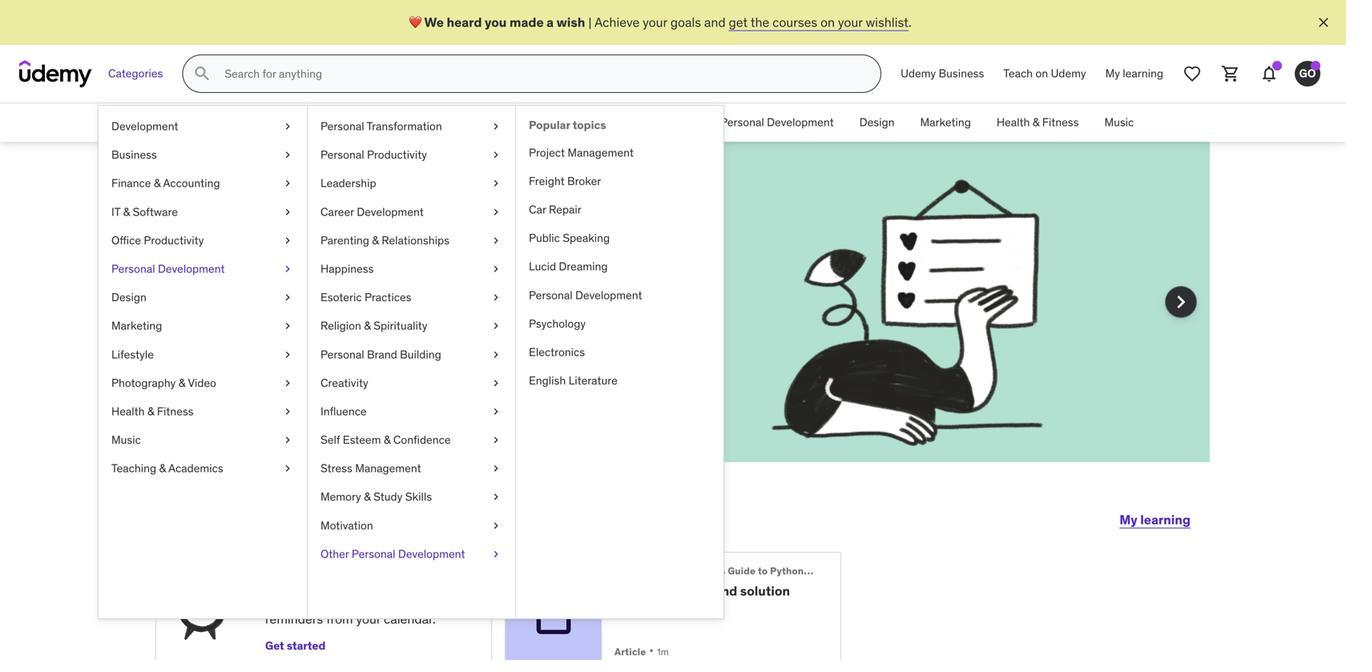 Task type: vqa. For each thing, say whether or not it's contained in the screenshot.
Business Analytics & Intelligence button on the right top
no



Task type: describe. For each thing, give the bounding box(es) containing it.
to inside the ultimate beginners guide to python programming 11. homework and solution
[[758, 565, 768, 577]]

Search for anything text field
[[221, 60, 861, 87]]

you inside did you make a wish?
[[278, 212, 336, 253]]

xsmall image for creativity
[[490, 375, 502, 391]]

software for health & fitness
[[531, 115, 577, 130]]

udemy business link
[[891, 54, 994, 93]]

photography
[[111, 376, 176, 390]]

11. homework and solution link
[[615, 583, 815, 599]]

xsmall image for personal transformation
[[490, 119, 502, 134]]

xsmall image for esoteric practices
[[490, 290, 502, 305]]

1 horizontal spatial productivity
[[367, 148, 427, 162]]

esteem
[[343, 433, 381, 447]]

electronics link
[[516, 338, 724, 367]]

xsmall image for personal development
[[281, 261, 294, 277]]

your left goals.
[[429, 317, 454, 334]]

1m
[[657, 646, 669, 658]]

lifestyle
[[111, 347, 154, 362]]

started
[[287, 639, 326, 653]]

time to make it come true.
[[213, 299, 368, 316]]

learning for my learning link to the top
[[1123, 66, 1163, 81]]

development for personal development link for english literature
[[575, 288, 642, 302]]

xsmall image for other personal development
[[490, 546, 502, 562]]

xsmall image for influence
[[490, 404, 502, 419]]

2 horizontal spatial business
[[939, 66, 984, 81]]

reminders
[[265, 611, 323, 628]]

goals.
[[457, 317, 491, 334]]

.
[[909, 14, 912, 30]]

office productivity link for health & fitness
[[590, 103, 708, 142]]

go link
[[1288, 54, 1327, 93]]

teach on udemy link
[[994, 54, 1096, 93]]

1 horizontal spatial on
[[821, 14, 835, 30]]

up.
[[390, 593, 407, 610]]

and inside the ultimate beginners guide to python programming 11. homework and solution
[[714, 583, 737, 599]]

influence
[[321, 404, 367, 419]]

car repair
[[529, 202, 582, 217]]

the
[[615, 565, 632, 577]]

xsmall image for teaching & academics
[[281, 461, 294, 477]]

topics
[[573, 118, 606, 132]]

study
[[373, 490, 402, 504]]

python
[[770, 565, 804, 577]]

and take the first step toward your goals.
[[256, 317, 491, 334]]

notifications image
[[1260, 64, 1279, 83]]

business for lifestyle
[[111, 148, 157, 162]]

design for health & fitness
[[860, 115, 895, 130]]

personal brand building link
[[308, 340, 515, 369]]

1 vertical spatial music
[[111, 433, 141, 447]]

other personal development
[[321, 547, 465, 561]]

1 horizontal spatial fitness
[[1042, 115, 1079, 130]]

0 vertical spatial wishlist
[[866, 14, 909, 30]]

esoteric
[[321, 290, 362, 305]]

it
[[293, 299, 301, 316]]

1 udemy from the left
[[901, 66, 936, 81]]

development link
[[99, 112, 307, 141]]

go
[[1299, 66, 1316, 81]]

wish?
[[213, 252, 307, 293]]

career development
[[321, 205, 424, 219]]

my for my learning link to the bottom
[[1120, 512, 1138, 528]]

1 vertical spatial my learning link
[[1120, 501, 1191, 539]]

did
[[213, 212, 272, 253]]

1 horizontal spatial music link
[[1092, 103, 1147, 142]]

freight
[[529, 174, 565, 188]]

confidence
[[393, 433, 451, 447]]

first
[[333, 317, 356, 334]]

your inside schedule time to learn a little each day adds up. get reminders from your calendar.
[[356, 611, 381, 628]]

get the courses on your wishlist link
[[729, 14, 909, 30]]

learning for my learning link to the bottom
[[1140, 512, 1191, 528]]

xsmall image for career development
[[490, 204, 502, 220]]

1 unread notification image
[[1272, 61, 1282, 71]]

2 horizontal spatial the
[[751, 14, 769, 30]]

photography & video
[[111, 376, 216, 390]]

homework
[[633, 583, 712, 599]]

xsmall image for personal brand building
[[490, 347, 502, 362]]

0 vertical spatial health & fitness link
[[984, 103, 1092, 142]]

and inside carousel element
[[259, 317, 280, 334]]

come
[[304, 299, 336, 316]]

teach
[[1003, 66, 1033, 81]]

xsmall image for development
[[281, 119, 294, 134]]

xsmall image for it & software
[[281, 204, 294, 220]]

ultimate
[[634, 565, 675, 577]]

xsmall image for finance & accounting
[[281, 176, 294, 191]]

building
[[400, 347, 441, 362]]

goals
[[670, 14, 701, 30]]

english
[[529, 373, 566, 388]]

stress management link
[[308, 454, 515, 483]]

0 horizontal spatial music link
[[99, 426, 307, 454]]

self esteem & confidence
[[321, 433, 451, 447]]

leadership link
[[308, 169, 515, 198]]

get for started
[[265, 639, 284, 653]]

submit search image
[[193, 64, 212, 83]]

xsmall image for office productivity
[[281, 233, 294, 248]]

practices
[[365, 290, 411, 305]]

a
[[265, 593, 273, 610]]

other personal development element
[[515, 106, 724, 619]]

xsmall image for memory & study skills
[[490, 489, 502, 505]]

business for health & fitness
[[305, 115, 350, 130]]

office productivity link for lifestyle
[[99, 226, 307, 255]]

project
[[529, 145, 565, 160]]

xsmall image for lifestyle
[[281, 347, 294, 362]]

personal development link for lifestyle
[[99, 255, 307, 283]]

english literature
[[529, 373, 618, 388]]

parenting & relationships
[[321, 233, 449, 247]]

personal productivity
[[321, 148, 427, 162]]

health for topmost health & fitness link
[[997, 115, 1030, 130]]

wishlist image
[[1183, 64, 1202, 83]]

management for stress management
[[355, 461, 421, 476]]

personal development link for health & fitness
[[708, 103, 847, 142]]

it for health & fitness
[[510, 115, 519, 130]]

learning,
[[288, 500, 405, 533]]

parenting
[[321, 233, 369, 247]]

my for my learning link to the top
[[1105, 66, 1120, 81]]

time
[[325, 569, 353, 585]]

programming
[[806, 565, 871, 577]]

relationships
[[382, 233, 449, 247]]

marketing link for health & fitness
[[907, 103, 984, 142]]

design link for health & fitness
[[847, 103, 907, 142]]

xsmall image for motivation
[[490, 518, 502, 534]]

get inside schedule time to learn a little each day adds up. get reminders from your calendar.
[[410, 593, 431, 610]]

memory & study skills link
[[308, 483, 515, 511]]

office for lifestyle
[[111, 233, 141, 247]]

leadership
[[321, 176, 376, 190]]

1 horizontal spatial health & fitness
[[997, 115, 1079, 130]]

did you make a wish?
[[213, 212, 456, 293]]

get started
[[265, 639, 326, 653]]

personal development for health & fitness
[[720, 115, 834, 130]]

marketing for lifestyle
[[111, 319, 162, 333]]

shopping cart with 0 items image
[[1221, 64, 1240, 83]]

xsmall image for parenting & relationships
[[490, 233, 502, 248]]

finance & accounting for health & fitness
[[376, 115, 485, 130]]

heard
[[447, 14, 482, 30]]

achieve
[[595, 14, 640, 30]]

carousel element
[[136, 142, 1210, 501]]

toward
[[387, 317, 426, 334]]

from
[[326, 611, 353, 628]]

xsmall image for music
[[281, 432, 294, 448]]

my learning for my learning link to the top
[[1105, 66, 1163, 81]]

memory
[[321, 490, 361, 504]]

make for to
[[259, 299, 290, 316]]

let's start learning, gary
[[155, 500, 474, 533]]

to inside schedule time to learn a little each day adds up. get reminders from your calendar.
[[356, 569, 369, 585]]

freight broker
[[529, 174, 601, 188]]

xsmall image for happiness
[[490, 261, 502, 277]]

0 vertical spatial music
[[1105, 115, 1134, 130]]

personal development link for english literature
[[516, 281, 724, 310]]

categories button
[[99, 54, 173, 93]]

speaking
[[563, 231, 610, 245]]

photography & video link
[[99, 369, 307, 397]]

accounting for lifestyle
[[163, 176, 220, 190]]

project management link
[[516, 138, 724, 167]]

next image
[[1168, 289, 1194, 315]]

car
[[529, 202, 546, 217]]

true.
[[339, 299, 365, 316]]

it for lifestyle
[[111, 205, 120, 219]]

stress
[[321, 461, 352, 476]]

project management
[[529, 145, 634, 160]]

your left goals
[[643, 14, 667, 30]]

management for project management
[[568, 145, 634, 160]]

we
[[424, 14, 444, 30]]

my learning for my learning link to the bottom
[[1120, 512, 1191, 528]]

personal productivity link
[[308, 141, 515, 169]]

literature
[[569, 373, 618, 388]]

0 vertical spatial courses
[[773, 14, 817, 30]]

development for lifestyle personal development link
[[158, 262, 225, 276]]

popular
[[529, 118, 570, 132]]

esoteric practices link
[[308, 283, 515, 312]]

personal development for lifestyle
[[111, 262, 225, 276]]



Task type: locate. For each thing, give the bounding box(es) containing it.
xsmall image for photography & video
[[281, 375, 294, 391]]

1 vertical spatial courses
[[414, 299, 459, 316]]

the right get
[[751, 14, 769, 30]]

0 horizontal spatial office
[[111, 233, 141, 247]]

0 vertical spatial office productivity
[[602, 115, 695, 130]]

xsmall image for marketing
[[281, 318, 294, 334]]

finance & accounting up personal productivity link
[[376, 115, 485, 130]]

memory & study skills
[[321, 490, 432, 504]]

1 vertical spatial a
[[437, 212, 456, 253]]

learning
[[1123, 66, 1163, 81], [1140, 512, 1191, 528]]

0 horizontal spatial finance
[[111, 176, 151, 190]]

finance & accounting down development link
[[111, 176, 220, 190]]

0 horizontal spatial courses
[[414, 299, 459, 316]]

the ultimate beginners guide to python programming 11. homework and solution
[[615, 565, 871, 599]]

on inside teach on udemy link
[[1036, 66, 1048, 81]]

marketing link down "udemy business" link
[[907, 103, 984, 142]]

it
[[510, 115, 519, 130], [111, 205, 120, 219]]

business link for lifestyle
[[99, 141, 307, 169]]

1 vertical spatial software
[[133, 205, 178, 219]]

it & software link for health & fitness
[[497, 103, 590, 142]]

|
[[588, 14, 592, 30]]

repair
[[549, 202, 582, 217]]

1 vertical spatial finance & accounting
[[111, 176, 220, 190]]

0 vertical spatial personal development
[[720, 115, 834, 130]]

0 vertical spatial it
[[510, 115, 519, 130]]

xsmall image for health & fitness
[[281, 404, 294, 419]]

personal transformation
[[321, 119, 442, 133]]

broker
[[567, 174, 601, 188]]

you left made
[[485, 14, 507, 30]]

1 vertical spatial design link
[[99, 283, 307, 312]]

a left the wish
[[547, 14, 554, 30]]

you have alerts image
[[1311, 61, 1321, 71]]

xsmall image inside "design" link
[[281, 290, 294, 305]]

1 horizontal spatial it & software
[[510, 115, 577, 130]]

solution
[[740, 583, 790, 599]]

management up study
[[355, 461, 421, 476]]

and down guide
[[714, 583, 737, 599]]

1 horizontal spatial business
[[305, 115, 350, 130]]

stress management
[[321, 461, 421, 476]]

1 horizontal spatial finance & accounting
[[376, 115, 485, 130]]

1 vertical spatial my
[[1120, 512, 1138, 528]]

health & fitness link down video
[[99, 397, 307, 426]]

0 vertical spatial the
[[751, 14, 769, 30]]

2 vertical spatial on
[[462, 299, 476, 316]]

get for the
[[368, 299, 389, 316]]

0 horizontal spatial accounting
[[163, 176, 220, 190]]

2 udemy from the left
[[1051, 66, 1086, 81]]

get
[[729, 14, 748, 30]]

0 horizontal spatial personal development
[[111, 262, 225, 276]]

0 vertical spatial productivity
[[635, 115, 695, 130]]

business link for health & fitness
[[292, 103, 363, 142]]

english literature link
[[516, 367, 724, 395]]

to up the solution
[[758, 565, 768, 577]]

1 horizontal spatial finance
[[376, 115, 416, 130]]

day
[[336, 593, 356, 610]]

1 horizontal spatial it & software link
[[497, 103, 590, 142]]

1 vertical spatial personal development
[[111, 262, 225, 276]]

2 horizontal spatial on
[[1036, 66, 1048, 81]]

design for lifestyle
[[111, 290, 146, 305]]

finance for health & fitness
[[376, 115, 416, 130]]

happiness
[[321, 262, 374, 276]]

0 horizontal spatial fitness
[[157, 404, 194, 419]]

fitness
[[1042, 115, 1079, 130], [157, 404, 194, 419]]

design link for lifestyle
[[99, 283, 307, 312]]

make inside did you make a wish?
[[342, 212, 431, 253]]

spirituality
[[374, 319, 428, 333]]

wishlist inside get the courses on your wishlist
[[213, 317, 256, 334]]

2 vertical spatial business
[[111, 148, 157, 162]]

health down the photography
[[111, 404, 145, 419]]

1 horizontal spatial you
[[485, 14, 507, 30]]

0 horizontal spatial on
[[462, 299, 476, 316]]

get the courses on your wishlist link
[[213, 299, 504, 334]]

productivity for lifestyle
[[144, 233, 204, 247]]

1 horizontal spatial the
[[392, 299, 411, 316]]

0 vertical spatial my learning
[[1105, 66, 1163, 81]]

1 horizontal spatial finance & accounting link
[[363, 103, 497, 142]]

productivity for health & fitness
[[635, 115, 695, 130]]

0 vertical spatial and
[[704, 14, 726, 30]]

health down teach on the right top
[[997, 115, 1030, 130]]

office productivity for health & fitness
[[602, 115, 695, 130]]

make for you
[[342, 212, 431, 253]]

make
[[342, 212, 431, 253], [259, 299, 290, 316]]

accounting for health & fitness
[[428, 115, 485, 130]]

xsmall image inside the photography & video link
[[281, 375, 294, 391]]

xsmall image for religion & spirituality
[[490, 318, 502, 334]]

0 horizontal spatial marketing link
[[99, 312, 307, 340]]

finance for lifestyle
[[111, 176, 151, 190]]

1 vertical spatial business
[[305, 115, 350, 130]]

xsmall image inside personal transformation link
[[490, 119, 502, 134]]

to right time
[[356, 569, 369, 585]]

development inside "link"
[[357, 205, 424, 219]]

software for lifestyle
[[133, 205, 178, 219]]

courses inside get the courses on your wishlist
[[414, 299, 459, 316]]

0 horizontal spatial business
[[111, 148, 157, 162]]

business down development link
[[111, 148, 157, 162]]

0 horizontal spatial wishlist
[[213, 317, 256, 334]]

11.
[[615, 583, 630, 599]]

2 vertical spatial the
[[311, 317, 330, 334]]

and
[[704, 14, 726, 30], [259, 317, 280, 334], [714, 583, 737, 599]]

0 horizontal spatial finance & accounting link
[[99, 169, 307, 198]]

close image
[[1316, 14, 1332, 30]]

your left .
[[838, 14, 863, 30]]

get up calendar.
[[410, 593, 431, 610]]

personal
[[720, 115, 764, 130], [321, 119, 364, 133], [321, 148, 364, 162], [111, 262, 155, 276], [529, 288, 573, 302], [321, 347, 364, 362], [352, 547, 395, 561]]

udemy right teach on the right top
[[1051, 66, 1086, 81]]

skills
[[405, 490, 432, 504]]

xsmall image inside personal productivity link
[[490, 147, 502, 163]]

article • 1m
[[615, 643, 669, 659]]

productivity
[[635, 115, 695, 130], [367, 148, 427, 162], [144, 233, 204, 247]]

1 vertical spatial fitness
[[157, 404, 194, 419]]

finance & accounting for lifestyle
[[111, 176, 220, 190]]

wishlist down "time"
[[213, 317, 256, 334]]

teaching & academics link
[[99, 454, 307, 483]]

the down come
[[311, 317, 330, 334]]

article
[[615, 646, 646, 658]]

wish
[[557, 14, 585, 30]]

2 vertical spatial productivity
[[144, 233, 204, 247]]

productivity up project management link
[[635, 115, 695, 130]]

office productivity link up freight broker "link" on the top of the page
[[590, 103, 708, 142]]

design
[[860, 115, 895, 130], [111, 290, 146, 305]]

it & software
[[510, 115, 577, 130], [111, 205, 178, 219]]

your down "adds"
[[356, 611, 381, 628]]

accounting
[[428, 115, 485, 130], [163, 176, 220, 190]]

1 vertical spatial health & fitness link
[[99, 397, 307, 426]]

wishlist
[[866, 14, 909, 30], [213, 317, 256, 334]]

xsmall image inside the music link
[[281, 432, 294, 448]]

marketing for health & fitness
[[920, 115, 971, 130]]

productivity left "did"
[[144, 233, 204, 247]]

car repair link
[[516, 195, 724, 224]]

1 horizontal spatial accounting
[[428, 115, 485, 130]]

❤️
[[409, 14, 422, 30]]

marketing up the lifestyle at the bottom of the page
[[111, 319, 162, 333]]

finance & accounting link up leadership link on the left
[[363, 103, 497, 142]]

the inside get the courses on your wishlist
[[392, 299, 411, 316]]

self esteem & confidence link
[[308, 426, 515, 454]]

1 vertical spatial health & fitness
[[111, 404, 194, 419]]

1 vertical spatial health
[[111, 404, 145, 419]]

office
[[602, 115, 632, 130], [111, 233, 141, 247]]

xsmall image for design
[[281, 290, 294, 305]]

accounting down development link
[[163, 176, 220, 190]]

0 vertical spatial marketing
[[920, 115, 971, 130]]

finance & accounting link
[[363, 103, 497, 142], [99, 169, 307, 198]]

xsmall image inside influence link
[[490, 404, 502, 419]]

motivation
[[321, 518, 373, 533]]

a inside did you make a wish?
[[437, 212, 456, 253]]

1 horizontal spatial personal development
[[529, 288, 642, 302]]

xsmall image
[[281, 119, 294, 134], [490, 119, 502, 134], [490, 147, 502, 163], [281, 176, 294, 191], [281, 204, 294, 220], [281, 233, 294, 248], [490, 233, 502, 248], [281, 261, 294, 277], [281, 290, 294, 305], [490, 290, 502, 305], [281, 318, 294, 334], [490, 318, 502, 334], [281, 347, 294, 362], [490, 347, 502, 362], [281, 461, 294, 477]]

finance & accounting link for health & fitness
[[363, 103, 497, 142]]

1 vertical spatial wishlist
[[213, 317, 256, 334]]

marketing link up video
[[99, 312, 307, 340]]

1 horizontal spatial get
[[368, 299, 389, 316]]

office productivity link
[[590, 103, 708, 142], [99, 226, 307, 255]]

xsmall image inside teaching & academics link
[[281, 461, 294, 477]]

to inside carousel element
[[244, 299, 256, 316]]

xsmall image inside health & fitness link
[[281, 404, 294, 419]]

0 vertical spatial software
[[531, 115, 577, 130]]

0 horizontal spatial health
[[111, 404, 145, 419]]

other
[[321, 547, 349, 561]]

beginners
[[677, 565, 726, 577]]

lucid dreaming
[[529, 259, 608, 274]]

health & fitness link down teach on udemy link
[[984, 103, 1092, 142]]

finance & accounting link for lifestyle
[[99, 169, 307, 198]]

1 horizontal spatial udemy
[[1051, 66, 1086, 81]]

wishlist up udemy business
[[866, 14, 909, 30]]

xsmall image inside personal brand building link
[[490, 347, 502, 362]]

1 horizontal spatial it
[[510, 115, 519, 130]]

business link
[[292, 103, 363, 142], [99, 141, 307, 169]]

and left get
[[704, 14, 726, 30]]

health & fitness link
[[984, 103, 1092, 142], [99, 397, 307, 426]]

health & fitness down teach on udemy link
[[997, 115, 1079, 130]]

office for health & fitness
[[602, 115, 632, 130]]

categories
[[108, 66, 163, 81]]

get
[[368, 299, 389, 316], [410, 593, 431, 610], [265, 639, 284, 653]]

health for the bottom health & fitness link
[[111, 404, 145, 419]]

learn
[[372, 569, 403, 585]]

2 horizontal spatial productivity
[[635, 115, 695, 130]]

0 vertical spatial a
[[547, 14, 554, 30]]

time
[[213, 299, 241, 316]]

1 vertical spatial you
[[278, 212, 336, 253]]

the up spirituality
[[392, 299, 411, 316]]

your inside get the courses on your wishlist
[[479, 299, 504, 316]]

0 horizontal spatial office productivity
[[111, 233, 204, 247]]

business up personal productivity
[[305, 115, 350, 130]]

development for career development "link" in the top left of the page
[[357, 205, 424, 219]]

1 horizontal spatial make
[[342, 212, 431, 253]]

public speaking link
[[516, 224, 724, 253]]

xsmall image inside creativity link
[[490, 375, 502, 391]]

1 horizontal spatial design
[[860, 115, 895, 130]]

personal development for english literature
[[529, 288, 642, 302]]

accounting up personal productivity link
[[428, 115, 485, 130]]

management down topics
[[568, 145, 634, 160]]

schedule
[[265, 569, 323, 585]]

finance & accounting link down development link
[[99, 169, 307, 198]]

xsmall image inside business link
[[281, 147, 294, 163]]

1 vertical spatial office productivity
[[111, 233, 204, 247]]

it & software for lifestyle
[[111, 205, 178, 219]]

influence link
[[308, 397, 515, 426]]

gary
[[410, 500, 474, 533]]

start
[[221, 500, 283, 533]]

0 horizontal spatial it
[[111, 205, 120, 219]]

xsmall image for business
[[281, 147, 294, 163]]

lifestyle link
[[99, 340, 307, 369]]

xsmall image for stress management
[[490, 461, 502, 477]]

and left take
[[259, 317, 280, 334]]

0 horizontal spatial to
[[244, 299, 256, 316]]

courses
[[773, 14, 817, 30], [414, 299, 459, 316]]

udemy business
[[901, 66, 984, 81]]

udemy
[[901, 66, 936, 81], [1051, 66, 1086, 81]]

xsmall image inside leadership link
[[490, 176, 502, 191]]

udemy down .
[[901, 66, 936, 81]]

1 vertical spatial make
[[259, 299, 290, 316]]

self
[[321, 433, 340, 447]]

made
[[510, 14, 544, 30]]

courses right get
[[773, 14, 817, 30]]

you up happiness
[[278, 212, 336, 253]]

religion & spirituality
[[321, 319, 428, 333]]

0 vertical spatial office
[[602, 115, 632, 130]]

xsmall image inside memory & study skills link
[[490, 489, 502, 505]]

teaching & academics
[[111, 461, 223, 476]]

0 horizontal spatial you
[[278, 212, 336, 253]]

religion
[[321, 319, 361, 333]]

1 vertical spatial on
[[1036, 66, 1048, 81]]

1 horizontal spatial health
[[997, 115, 1030, 130]]

fitness down teach on udemy link
[[1042, 115, 1079, 130]]

career
[[321, 205, 354, 219]]

0 horizontal spatial management
[[355, 461, 421, 476]]

1 horizontal spatial a
[[547, 14, 554, 30]]

udemy image
[[19, 60, 92, 87]]

the
[[751, 14, 769, 30], [392, 299, 411, 316], [311, 317, 330, 334]]

xsmall image inside other personal development link
[[490, 546, 502, 562]]

management inside "other personal development" element
[[568, 145, 634, 160]]

development for health & fitness personal development link
[[767, 115, 834, 130]]

management
[[568, 145, 634, 160], [355, 461, 421, 476]]

0 vertical spatial my learning link
[[1096, 54, 1173, 93]]

0 vertical spatial business
[[939, 66, 984, 81]]

marketing down "udemy business" link
[[920, 115, 971, 130]]

office productivity for lifestyle
[[111, 233, 204, 247]]

0 vertical spatial music link
[[1092, 103, 1147, 142]]

productivity down transformation
[[367, 148, 427, 162]]

psychology link
[[516, 310, 724, 338]]

1 vertical spatial marketing link
[[99, 312, 307, 340]]

xsmall image inside esoteric practices link
[[490, 290, 502, 305]]

1 vertical spatial office productivity link
[[99, 226, 307, 255]]

my learning
[[1105, 66, 1163, 81], [1120, 512, 1191, 528]]

it & software link for lifestyle
[[99, 198, 307, 226]]

0 vertical spatial get
[[368, 299, 389, 316]]

on inside get the courses on your wishlist
[[462, 299, 476, 316]]

2 vertical spatial get
[[265, 639, 284, 653]]

xsmall image inside motivation link
[[490, 518, 502, 534]]

creativity link
[[308, 369, 515, 397]]

health & fitness down the photography
[[111, 404, 194, 419]]

get inside button
[[265, 639, 284, 653]]

1 vertical spatial finance & accounting link
[[99, 169, 307, 198]]

xsmall image
[[281, 147, 294, 163], [490, 176, 502, 191], [490, 204, 502, 220], [490, 261, 502, 277], [281, 375, 294, 391], [490, 375, 502, 391], [281, 404, 294, 419], [490, 404, 502, 419], [281, 432, 294, 448], [490, 432, 502, 448], [490, 461, 502, 477], [490, 489, 502, 505], [490, 518, 502, 534], [490, 546, 502, 562]]

office productivity link up "time"
[[99, 226, 307, 255]]

xsmall image inside career development "link"
[[490, 204, 502, 220]]

0 vertical spatial you
[[485, 14, 507, 30]]

popular topics
[[529, 118, 606, 132]]

xsmall image for leadership
[[490, 176, 502, 191]]

0 vertical spatial design link
[[847, 103, 907, 142]]

xsmall image inside religion & spirituality link
[[490, 318, 502, 334]]

1 horizontal spatial music
[[1105, 115, 1134, 130]]

xsmall image inside "happiness" 'link'
[[490, 261, 502, 277]]

0 vertical spatial it & software link
[[497, 103, 590, 142]]

xsmall image inside self esteem & confidence link
[[490, 432, 502, 448]]

psychology
[[529, 316, 586, 331]]

public speaking
[[529, 231, 610, 245]]

it & software for health & fitness
[[510, 115, 577, 130]]

a up "happiness" 'link'
[[437, 212, 456, 253]]

0 vertical spatial finance & accounting link
[[363, 103, 497, 142]]

religion & spirituality link
[[308, 312, 515, 340]]

1 vertical spatial productivity
[[367, 148, 427, 162]]

marketing link for lifestyle
[[99, 312, 307, 340]]

business left teach on the right top
[[939, 66, 984, 81]]

get up and take the first step toward your goals. at the left of the page
[[368, 299, 389, 316]]

0 vertical spatial marketing link
[[907, 103, 984, 142]]

0 horizontal spatial music
[[111, 433, 141, 447]]

0 vertical spatial design
[[860, 115, 895, 130]]

•
[[649, 643, 654, 659]]

your up goals.
[[479, 299, 504, 316]]

xsmall image inside lifestyle link
[[281, 347, 294, 362]]

1 vertical spatial the
[[392, 299, 411, 316]]

get inside get the courses on your wishlist
[[368, 299, 389, 316]]

1 horizontal spatial wishlist
[[866, 14, 909, 30]]

1 vertical spatial music link
[[99, 426, 307, 454]]

get left started in the left bottom of the page
[[265, 639, 284, 653]]

xsmall image for personal productivity
[[490, 147, 502, 163]]

freight broker link
[[516, 167, 724, 195]]

courses up toward
[[414, 299, 459, 316]]

0 horizontal spatial finance & accounting
[[111, 176, 220, 190]]

fitness down the photography & video
[[157, 404, 194, 419]]

happiness link
[[308, 255, 515, 283]]

1 vertical spatial my learning
[[1120, 512, 1191, 528]]

1 horizontal spatial marketing link
[[907, 103, 984, 142]]

0 horizontal spatial the
[[311, 317, 330, 334]]

xsmall image for self esteem & confidence
[[490, 432, 502, 448]]

xsmall image inside development link
[[281, 119, 294, 134]]

xsmall image inside parenting & relationships link
[[490, 233, 502, 248]]

it & software link
[[497, 103, 590, 142], [99, 198, 307, 226]]

personal development link
[[708, 103, 847, 142], [99, 255, 307, 283], [516, 281, 724, 310]]

1 vertical spatial and
[[259, 317, 280, 334]]

1 vertical spatial learning
[[1140, 512, 1191, 528]]

2 horizontal spatial to
[[758, 565, 768, 577]]

to right "time"
[[244, 299, 256, 316]]

xsmall image inside stress management link
[[490, 461, 502, 477]]



